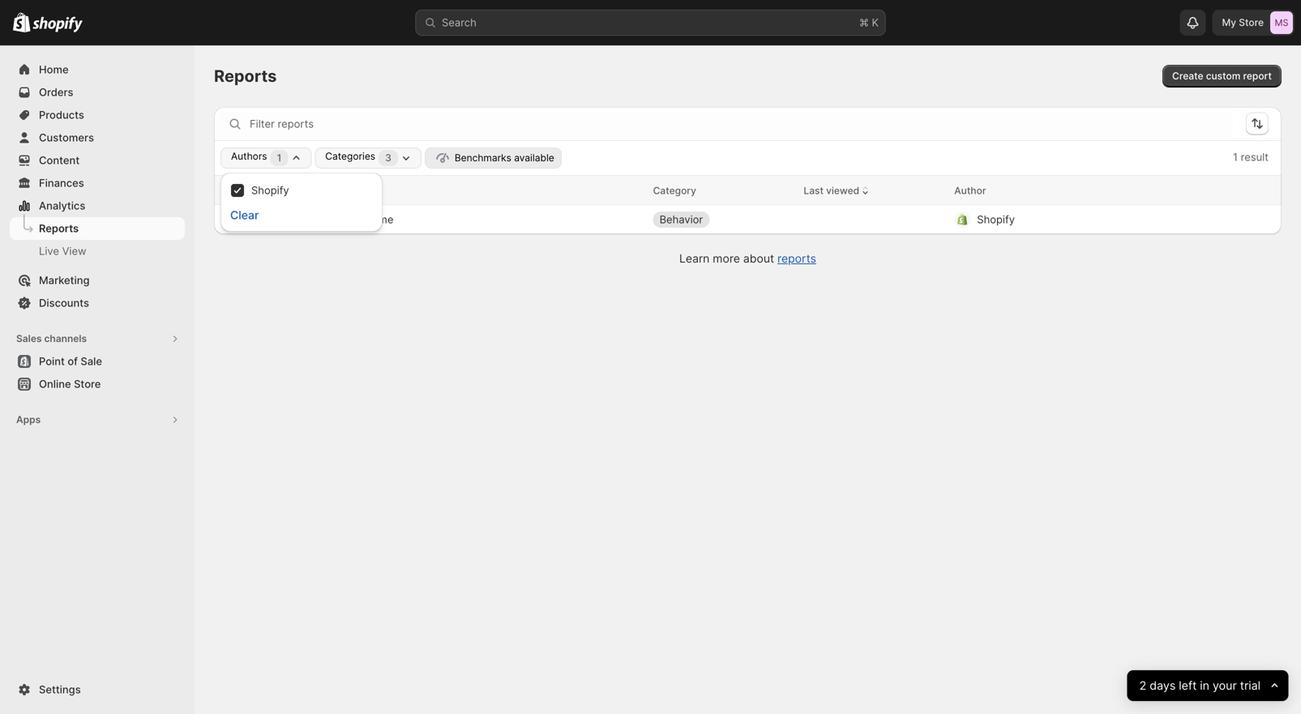 Task type: locate. For each thing, give the bounding box(es) containing it.
finances
[[39, 177, 84, 189]]

point of sale link
[[10, 350, 185, 373]]

1
[[1233, 151, 1238, 163], [277, 152, 282, 164]]

1 row from the top
[[214, 176, 1282, 205]]

row
[[214, 176, 1282, 205], [214, 205, 1282, 234]]

online store button
[[0, 373, 195, 396]]

search
[[442, 16, 477, 29]]

row containing online store conversion over time
[[214, 205, 1282, 234]]

over
[[347, 213, 369, 226]]

1 vertical spatial store
[[74, 378, 101, 390]]

behavior
[[660, 213, 703, 226]]

days
[[1150, 679, 1176, 693]]

row up learn more about reports
[[214, 205, 1282, 234]]

time
[[372, 213, 394, 226]]

learn
[[680, 252, 710, 266]]

orders link
[[10, 81, 185, 104]]

store
[[262, 213, 287, 226]]

store
[[1239, 17, 1264, 28], [74, 378, 101, 390]]

1 horizontal spatial store
[[1239, 17, 1264, 28]]

name
[[227, 185, 254, 196]]

1 vertical spatial reports
[[39, 222, 79, 235]]

discounts
[[39, 297, 89, 309]]

0 horizontal spatial 1
[[277, 152, 282, 164]]

point of sale
[[39, 355, 102, 368]]

0 vertical spatial shopify
[[251, 184, 289, 197]]

online inside button
[[39, 378, 71, 390]]

1 right authors
[[277, 152, 282, 164]]

reports
[[214, 66, 277, 86], [39, 222, 79, 235]]

shopify down author
[[977, 213, 1015, 226]]

last viewed
[[804, 185, 860, 196]]

author
[[955, 185, 986, 196]]

store down sale
[[74, 378, 101, 390]]

1 vertical spatial online
[[39, 378, 71, 390]]

shopify
[[251, 184, 289, 197], [977, 213, 1015, 226]]

point
[[39, 355, 65, 368]]

orders
[[39, 86, 73, 99]]

sales channels button
[[10, 328, 185, 350]]

online down the point at left
[[39, 378, 71, 390]]

list of reports table
[[214, 176, 1282, 234]]

home link
[[10, 58, 185, 81]]

point of sale button
[[0, 350, 195, 373]]

online
[[227, 213, 259, 226], [39, 378, 71, 390]]

reports
[[778, 252, 817, 266]]

1 left the result
[[1233, 151, 1238, 163]]

0 horizontal spatial store
[[74, 378, 101, 390]]

about
[[744, 252, 774, 266]]

1 horizontal spatial reports
[[214, 66, 277, 86]]

0 vertical spatial store
[[1239, 17, 1264, 28]]

0 horizontal spatial reports
[[39, 222, 79, 235]]

behavior cell
[[653, 207, 791, 233]]

1 vertical spatial shopify
[[977, 213, 1015, 226]]

online down name
[[227, 213, 259, 226]]

live view
[[39, 245, 86, 257]]

⌘
[[860, 16, 869, 29]]

shopify cell
[[955, 207, 1230, 233]]

1 horizontal spatial shopify
[[977, 213, 1015, 226]]

reports down analytics
[[39, 222, 79, 235]]

my
[[1222, 17, 1237, 28]]

custom
[[1206, 70, 1241, 82]]

store right my at the top right of the page
[[1239, 17, 1264, 28]]

discounts link
[[10, 292, 185, 315]]

store inside online store link
[[74, 378, 101, 390]]

sales
[[16, 333, 42, 345]]

1 horizontal spatial online
[[227, 213, 259, 226]]

sale
[[81, 355, 102, 368]]

2 row from the top
[[214, 205, 1282, 234]]

last viewed button
[[804, 178, 872, 203]]

clear button
[[230, 208, 259, 222]]

live view link
[[10, 240, 185, 263]]

1 result
[[1233, 151, 1269, 163]]

sales channels
[[16, 333, 87, 345]]

online inside list of reports table
[[227, 213, 259, 226]]

result
[[1241, 151, 1269, 163]]

content link
[[10, 149, 185, 172]]

benchmarks available button
[[425, 148, 562, 169]]

conversion
[[290, 213, 344, 226]]

0 horizontal spatial online
[[39, 378, 71, 390]]

0 horizontal spatial shopify
[[251, 184, 289, 197]]

shopify up store
[[251, 184, 289, 197]]

1 horizontal spatial 1
[[1233, 151, 1238, 163]]

create custom report
[[1173, 70, 1272, 82]]

reports link
[[778, 252, 817, 266]]

2 days left in your trial
[[1140, 679, 1261, 693]]

reports up authors
[[214, 66, 277, 86]]

store for online store
[[74, 378, 101, 390]]

2 days left in your trial button
[[1127, 671, 1289, 701]]

row up behavior cell on the right of page
[[214, 176, 1282, 205]]

0 vertical spatial online
[[227, 213, 259, 226]]

channels
[[44, 333, 87, 345]]



Task type: describe. For each thing, give the bounding box(es) containing it.
create
[[1173, 70, 1204, 82]]

store for my store
[[1239, 17, 1264, 28]]

analytics
[[39, 199, 85, 212]]

authors
[[231, 150, 267, 162]]

products
[[39, 109, 84, 121]]

customers link
[[10, 127, 185, 149]]

0 vertical spatial reports
[[214, 66, 277, 86]]

available
[[514, 152, 555, 164]]

online store conversion over time
[[227, 213, 394, 226]]

online for online store
[[39, 378, 71, 390]]

Filter reports text field
[[250, 111, 1233, 137]]

trial
[[1240, 679, 1261, 693]]

online store
[[39, 378, 101, 390]]

shopify image
[[33, 17, 83, 33]]

last
[[804, 185, 824, 196]]

author button
[[955, 182, 986, 199]]

online store link
[[10, 373, 185, 396]]

marketing link
[[10, 269, 185, 292]]

my store image
[[1271, 11, 1293, 34]]

in
[[1200, 679, 1210, 693]]

name button
[[227, 182, 254, 199]]

of
[[68, 355, 78, 368]]

3
[[385, 152, 392, 164]]

live
[[39, 245, 59, 257]]

category button
[[653, 182, 697, 199]]

row containing name
[[214, 176, 1282, 205]]

products link
[[10, 104, 185, 127]]

my store
[[1222, 17, 1264, 28]]

shopify image
[[13, 13, 30, 32]]

category
[[653, 185, 697, 196]]

categories
[[325, 150, 376, 162]]

your
[[1213, 679, 1237, 693]]

create custom report button
[[1163, 65, 1282, 88]]

clear
[[230, 208, 259, 222]]

1 for 1 result
[[1233, 151, 1238, 163]]

more
[[713, 252, 740, 266]]

home
[[39, 63, 69, 76]]

reports link
[[10, 217, 185, 240]]

view
[[62, 245, 86, 257]]

⌘ k
[[860, 16, 879, 29]]

customers
[[39, 131, 94, 144]]

settings link
[[10, 679, 185, 701]]

apps button
[[10, 409, 185, 431]]

online store conversion over time link
[[227, 212, 394, 228]]

online for online store conversion over time
[[227, 213, 259, 226]]

analytics link
[[10, 195, 185, 217]]

settings
[[39, 684, 81, 696]]

benchmarks
[[455, 152, 512, 164]]

benchmarks available
[[455, 152, 555, 164]]

left
[[1179, 679, 1197, 693]]

viewed
[[826, 185, 860, 196]]

report
[[1244, 70, 1272, 82]]

content
[[39, 154, 80, 167]]

finances link
[[10, 172, 185, 195]]

1 for 1
[[277, 152, 282, 164]]

shopify inside cell
[[977, 213, 1015, 226]]

k
[[872, 16, 879, 29]]

marketing
[[39, 274, 90, 287]]

learn more about reports
[[680, 252, 817, 266]]

apps
[[16, 414, 41, 426]]

2
[[1140, 679, 1147, 693]]



Task type: vqa. For each thing, say whether or not it's contained in the screenshot.
'More actions' DROPDOWN BUTTON
no



